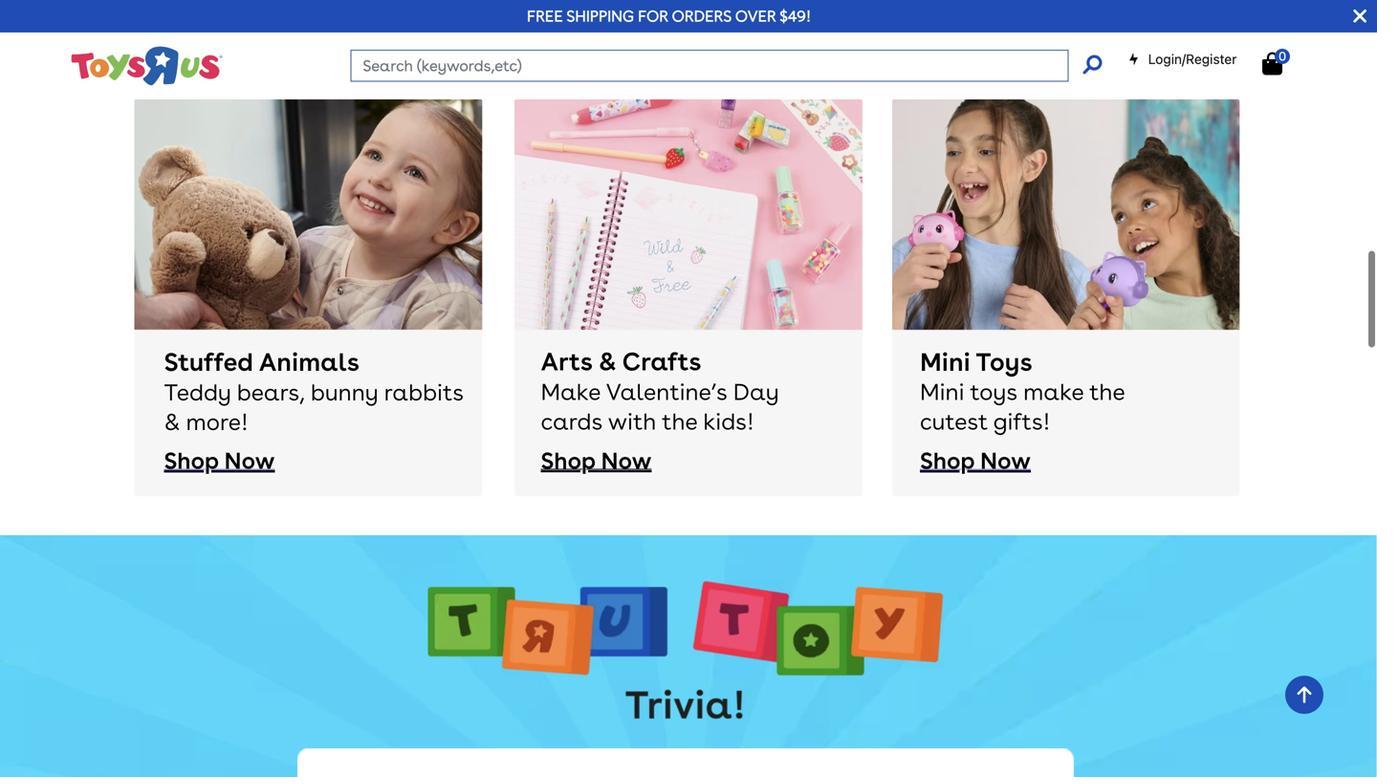 Task type: vqa. For each thing, say whether or not it's contained in the screenshot.
The Baby Alive Maze link
no



Task type: describe. For each thing, give the bounding box(es) containing it.
the inside mini toys mini toys make the cutest gifts!
[[1090, 379, 1125, 406]]

valentine's
[[606, 379, 728, 406]]

login/register
[[1149, 51, 1237, 67]]

free shipping for orders over $49!
[[527, 7, 812, 25]]

mini toys image
[[892, 98, 1240, 497]]

make
[[1024, 379, 1084, 406]]

bears,
[[237, 379, 305, 406]]

stuffed animals
[[164, 347, 359, 377]]

1 hop from the left
[[554, 447, 596, 475]]

0
[[1279, 49, 1287, 63]]

3 now from the left
[[224, 447, 275, 475]]

arts & crafts make valentine's day cards with the kids!
[[541, 347, 779, 436]]

2 s from the left
[[920, 447, 933, 475]]

crafts
[[622, 347, 702, 377]]

plush image
[[135, 98, 482, 497]]

day
[[734, 379, 779, 406]]

more!
[[186, 409, 249, 436]]

2 mini from the top
[[920, 379, 965, 406]]

arts and crafts image
[[515, 98, 863, 497]]

for
[[638, 7, 669, 25]]

toys
[[976, 347, 1033, 377]]

orders
[[672, 7, 732, 25]]

whats hot now image
[[518, 35, 860, 73]]

make
[[541, 379, 601, 406]]

cutest
[[920, 408, 988, 436]]

arts
[[541, 347, 593, 377]]



Task type: locate. For each thing, give the bounding box(es) containing it.
the inside arts & crafts make valentine's day cards with the kids!
[[662, 408, 698, 436]]

free shipping for orders over $49! link
[[527, 7, 812, 25]]

login/register button
[[1129, 50, 1237, 69]]

1 s from the left
[[541, 447, 554, 475]]

None search field
[[351, 50, 1103, 82]]

0 vertical spatial the
[[1090, 379, 1125, 406]]

toys r us image
[[69, 44, 223, 88]]

2 horizontal spatial now
[[981, 447, 1031, 475]]

1 s hop now from the left
[[541, 447, 652, 475]]

0 horizontal spatial &
[[164, 409, 180, 436]]

2 horizontal spatial s
[[920, 447, 933, 475]]

2 horizontal spatial hop
[[933, 447, 975, 475]]

1 now from the left
[[601, 447, 652, 475]]

bunny
[[311, 379, 378, 406]]

1 horizontal spatial the
[[1090, 379, 1125, 406]]

1 vertical spatial the
[[662, 408, 698, 436]]

now
[[601, 447, 652, 475], [981, 447, 1031, 475], [224, 447, 275, 475]]

eddy bears, bunny rabbits & more!
[[164, 379, 464, 436]]

0 vertical spatial &
[[599, 347, 617, 377]]

2 hop from the left
[[933, 447, 975, 475]]

animals
[[259, 347, 359, 377]]

close button image
[[1354, 6, 1367, 27]]

& inside arts & crafts make valentine's day cards with the kids!
[[599, 347, 617, 377]]

toys
[[971, 379, 1018, 406]]

with
[[608, 408, 657, 436]]

0 horizontal spatial s
[[164, 447, 177, 475]]

hop
[[554, 447, 596, 475], [933, 447, 975, 475], [177, 447, 219, 475]]

s
[[541, 447, 554, 475], [920, 447, 933, 475], [164, 447, 177, 475]]

0 link
[[1263, 49, 1303, 76]]

s hop now down cards
[[541, 447, 652, 475]]

gifts!
[[994, 408, 1051, 436]]

shipping
[[567, 7, 634, 25]]

1 horizontal spatial s
[[541, 447, 554, 475]]

s down cards
[[541, 447, 554, 475]]

1 horizontal spatial s hop now
[[541, 447, 652, 475]]

s down cutest
[[920, 447, 933, 475]]

& down the "t"
[[164, 409, 180, 436]]

hop down cutest
[[933, 447, 975, 475]]

mini
[[920, 347, 971, 377], [920, 379, 965, 406]]

over
[[735, 7, 776, 25]]

1 mini from the top
[[920, 347, 971, 377]]

0 horizontal spatial s hop now
[[164, 447, 275, 475]]

1 horizontal spatial hop
[[554, 447, 596, 475]]

0 horizontal spatial now
[[224, 447, 275, 475]]

t
[[164, 379, 177, 406]]

shopping bag image
[[1263, 52, 1283, 75]]

&
[[599, 347, 617, 377], [164, 409, 180, 436]]

s hop now down cutest
[[920, 447, 1031, 475]]

the down 'valentine's'
[[662, 408, 698, 436]]

eddy
[[177, 379, 231, 406]]

s down the "t"
[[164, 447, 177, 475]]

Enter Keyword or Item No. search field
[[351, 50, 1069, 82]]

mini up cutest
[[920, 379, 965, 406]]

2 now from the left
[[981, 447, 1031, 475]]

mini toys mini toys make the cutest gifts!
[[920, 347, 1125, 436]]

s hop now down more!
[[164, 447, 275, 475]]

1 horizontal spatial &
[[599, 347, 617, 377]]

1 vertical spatial mini
[[920, 379, 965, 406]]

0 vertical spatial mini
[[920, 347, 971, 377]]

1 vertical spatial &
[[164, 409, 180, 436]]

s hop now
[[541, 447, 652, 475], [920, 447, 1031, 475], [164, 447, 275, 475]]

3 s hop now from the left
[[164, 447, 275, 475]]

kids!
[[704, 408, 755, 436]]

the
[[1090, 379, 1125, 406], [662, 408, 698, 436]]

0 horizontal spatial hop
[[177, 447, 219, 475]]

now down gifts!
[[981, 447, 1031, 475]]

& right 'arts'
[[599, 347, 617, 377]]

0 horizontal spatial the
[[662, 408, 698, 436]]

hop down cards
[[554, 447, 596, 475]]

2 horizontal spatial s hop now
[[920, 447, 1031, 475]]

& inside eddy bears, bunny rabbits & more!
[[164, 409, 180, 436]]

$49!
[[780, 7, 812, 25]]

1 horizontal spatial now
[[601, 447, 652, 475]]

hop down more!
[[177, 447, 219, 475]]

now down with
[[601, 447, 652, 475]]

3 s from the left
[[164, 447, 177, 475]]

cards
[[541, 408, 603, 436]]

now down more!
[[224, 447, 275, 475]]

free
[[527, 7, 563, 25]]

mini up toys
[[920, 347, 971, 377]]

rabbits
[[384, 379, 464, 406]]

stuffed
[[164, 347, 253, 377]]

3 hop from the left
[[177, 447, 219, 475]]

the right make
[[1090, 379, 1125, 406]]

2 s hop now from the left
[[920, 447, 1031, 475]]



